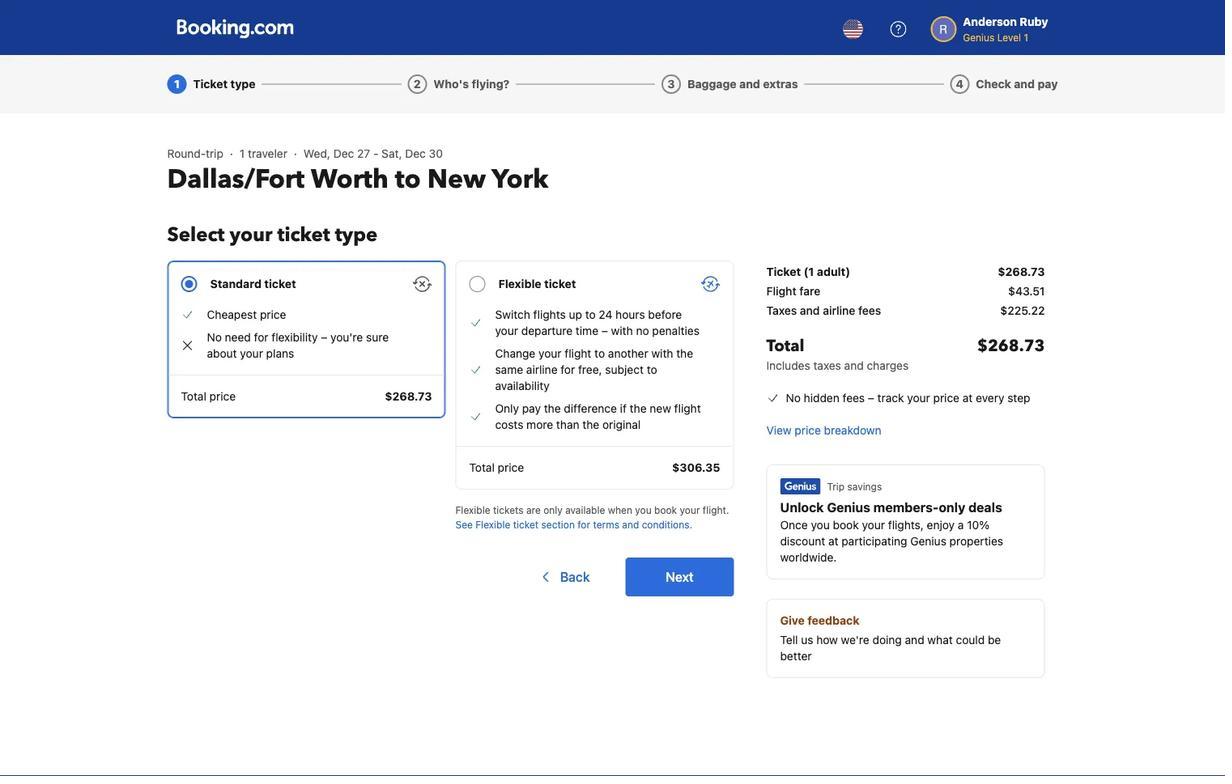 Task type: describe. For each thing, give the bounding box(es) containing it.
once
[[781, 519, 808, 532]]

us
[[802, 634, 814, 647]]

ticket (1 adult)
[[767, 265, 851, 279]]

30
[[429, 147, 443, 160]]

row containing total
[[767, 322, 1046, 381]]

the inside "change your flight to another with the same airline for free, subject to availability"
[[677, 347, 694, 361]]

2 vertical spatial genius
[[911, 535, 947, 549]]

flexible for flexible ticket
[[499, 277, 542, 291]]

standard
[[210, 277, 262, 291]]

total for no need for flexibility – you're sure about your plans
[[181, 390, 207, 403]]

flexible tickets are only available when you book your flight. see flexible ticket section for terms and conditions.
[[456, 505, 730, 531]]

pay inside only pay the difference if the new flight costs more than the original
[[522, 402, 541, 416]]

flight fare
[[767, 285, 821, 298]]

2 dec from the left
[[405, 147, 426, 160]]

total price for no need for flexibility – you're sure about your plans
[[181, 390, 236, 403]]

ticket up standard ticket
[[277, 222, 330, 248]]

be
[[988, 634, 1002, 647]]

flexibility
[[272, 331, 318, 344]]

price left every
[[934, 392, 960, 405]]

round-trip · 1 traveler · wed, dec 27 - sat, dec 30 dallas/fort worth to new york
[[167, 147, 549, 197]]

trip
[[828, 481, 845, 493]]

$268.73 cell for row containing total
[[978, 335, 1046, 374]]

another
[[608, 347, 649, 361]]

departure
[[522, 324, 573, 338]]

flights
[[534, 308, 566, 322]]

1 dec from the left
[[334, 147, 354, 160]]

terms
[[593, 519, 620, 531]]

extras
[[763, 77, 799, 91]]

ticket up flights
[[545, 277, 576, 291]]

original
[[603, 418, 641, 432]]

no for no hidden fees – track your price at every step
[[786, 392, 801, 405]]

change your flight to another with the same airline for free, subject to availability
[[495, 347, 694, 393]]

$268.73 for total price
[[385, 390, 432, 403]]

select your ticket type
[[167, 222, 378, 248]]

-
[[373, 147, 379, 160]]

savings
[[848, 481, 882, 493]]

and inside flexible tickets are only available when you book your flight. see flexible ticket section for terms and conditions.
[[622, 519, 639, 531]]

4
[[957, 77, 964, 91]]

worldwide.
[[781, 551, 837, 565]]

1 inside round-trip · 1 traveler · wed, dec 27 - sat, dec 30 dallas/fort worth to new york
[[240, 147, 245, 160]]

give feedback tell us how we're doing and what could be better
[[781, 615, 1002, 664]]

includes
[[767, 359, 811, 373]]

you for are
[[635, 505, 652, 516]]

total includes taxes and charges
[[767, 335, 909, 373]]

$225.22
[[1001, 304, 1046, 318]]

are
[[527, 505, 541, 516]]

1 horizontal spatial type
[[335, 222, 378, 248]]

what
[[928, 634, 953, 647]]

view price breakdown
[[767, 424, 882, 438]]

check
[[977, 77, 1012, 91]]

wed,
[[304, 147, 331, 160]]

view
[[767, 424, 792, 438]]

total price for change your flight to another with the same airline for free, subject to availability
[[470, 461, 524, 475]]

10%
[[968, 519, 990, 532]]

penalties
[[653, 324, 700, 338]]

you for members-
[[811, 519, 830, 532]]

2 · from the left
[[294, 147, 297, 160]]

anderson
[[964, 15, 1018, 28]]

row containing ticket (1 adult)
[[767, 261, 1046, 284]]

view price breakdown element
[[767, 423, 882, 439]]

more
[[527, 418, 553, 432]]

only for members-
[[939, 500, 966, 516]]

cheapest price
[[207, 308, 286, 322]]

your inside "change your flight to another with the same airline for free, subject to availability"
[[539, 347, 562, 361]]

$268.73 cell for row containing ticket (1 adult)
[[998, 264, 1046, 280]]

discount
[[781, 535, 826, 549]]

when
[[608, 505, 633, 516]]

flight
[[767, 285, 797, 298]]

airline inside "change your flight to another with the same airline for free, subject to availability"
[[527, 363, 558, 377]]

your up standard ticket
[[230, 222, 273, 248]]

price up flexibility
[[260, 308, 286, 322]]

flight fare cell
[[767, 284, 821, 300]]

you're
[[331, 331, 363, 344]]

ticket right standard
[[264, 277, 296, 291]]

new
[[650, 402, 672, 416]]

view price breakdown link
[[767, 423, 882, 439]]

dallas/fort
[[167, 162, 305, 197]]

every
[[976, 392, 1005, 405]]

tell
[[781, 634, 798, 647]]

– inside no need for flexibility – you're sure about your plans
[[321, 331, 328, 344]]

properties
[[950, 535, 1004, 549]]

fare
[[800, 285, 821, 298]]

$43.51 cell
[[1009, 284, 1046, 300]]

your inside the switch flights up to 24 hours before your departure time – with no penalties
[[495, 324, 519, 338]]

than
[[557, 418, 580, 432]]

– inside the switch flights up to 24 hours before your departure time – with no penalties
[[602, 324, 608, 338]]

27
[[357, 147, 370, 160]]

sat,
[[382, 147, 402, 160]]

anderson ruby genius level 1
[[964, 15, 1049, 43]]

ruby
[[1020, 15, 1049, 28]]

2
[[414, 77, 421, 91]]

1 inside anderson ruby genius level 1
[[1025, 32, 1029, 43]]

2 vertical spatial flexible
[[476, 519, 511, 531]]

and left extras
[[740, 77, 761, 91]]

available
[[566, 505, 606, 516]]

better
[[781, 650, 812, 664]]

section
[[542, 519, 575, 531]]

no
[[636, 324, 649, 338]]

ticket for ticket type
[[193, 77, 228, 91]]

unlock
[[781, 500, 824, 516]]

breakdown
[[824, 424, 882, 438]]

ticket inside flexible tickets are only available when you book your flight. see flexible ticket section for terms and conditions.
[[513, 519, 539, 531]]

step
[[1008, 392, 1031, 405]]

taxes and airline fees cell
[[767, 303, 882, 319]]

members-
[[874, 500, 939, 516]]

check and pay
[[977, 77, 1059, 91]]

if
[[620, 402, 627, 416]]

need
[[225, 331, 251, 344]]

taxes and airline fees
[[767, 304, 882, 318]]

1 vertical spatial fees
[[843, 392, 865, 405]]

traveler
[[248, 147, 288, 160]]

see flexible ticket section for terms and conditions. link
[[456, 519, 693, 531]]

0 horizontal spatial genius
[[827, 500, 871, 516]]

with inside "change your flight to another with the same airline for free, subject to availability"
[[652, 347, 674, 361]]

row containing taxes and airline fees
[[767, 303, 1046, 322]]

1 vertical spatial 1
[[174, 77, 180, 91]]

no hidden fees – track your price at every step
[[786, 392, 1031, 405]]

the down difference
[[583, 418, 600, 432]]

1 · from the left
[[230, 147, 233, 160]]

24
[[599, 308, 613, 322]]



Task type: vqa. For each thing, say whether or not it's contained in the screenshot.
right 1
yes



Task type: locate. For each thing, give the bounding box(es) containing it.
0 horizontal spatial pay
[[522, 402, 541, 416]]

1 vertical spatial with
[[652, 347, 674, 361]]

a
[[958, 519, 965, 532]]

$268.73 cell up step
[[978, 335, 1046, 374]]

to
[[395, 162, 421, 197], [586, 308, 596, 322], [595, 347, 605, 361], [647, 363, 658, 377]]

0 vertical spatial type
[[231, 77, 256, 91]]

and down the when
[[622, 519, 639, 531]]

only inside unlock genius members-only deals once you book your flights, enjoy a 10% discount at participating genius properties worldwide.
[[939, 500, 966, 516]]

pay
[[1038, 77, 1059, 91], [522, 402, 541, 416]]

0 vertical spatial flexible
[[499, 277, 542, 291]]

your left 'flight.' at the right of page
[[680, 505, 700, 516]]

flexible up switch
[[499, 277, 542, 291]]

1 vertical spatial you
[[811, 519, 830, 532]]

unlock genius members-only deals once you book your flights, enjoy a 10% discount at participating genius properties worldwide.
[[781, 500, 1004, 565]]

– down 24
[[602, 324, 608, 338]]

1 horizontal spatial you
[[811, 519, 830, 532]]

flight inside "change your flight to another with the same airline for free, subject to availability"
[[565, 347, 592, 361]]

to right up
[[586, 308, 596, 322]]

price down about
[[210, 390, 236, 403]]

type up traveler
[[231, 77, 256, 91]]

flexible up see
[[456, 505, 491, 516]]

0 vertical spatial $268.73 cell
[[998, 264, 1046, 280]]

1 horizontal spatial total
[[470, 461, 495, 475]]

1 horizontal spatial ticket
[[767, 265, 801, 279]]

subject
[[606, 363, 644, 377]]

next
[[666, 570, 694, 585]]

about
[[207, 347, 237, 361]]

$225.22 cell
[[1001, 303, 1046, 319]]

1 left traveler
[[240, 147, 245, 160]]

adult)
[[817, 265, 851, 279]]

0 vertical spatial book
[[655, 505, 677, 516]]

and left what
[[905, 634, 925, 647]]

new
[[428, 162, 486, 197]]

1 vertical spatial book
[[833, 519, 859, 532]]

standard ticket
[[210, 277, 296, 291]]

total cell
[[767, 335, 909, 374]]

airline inside cell
[[823, 304, 856, 318]]

1 right level
[[1025, 32, 1029, 43]]

0 horizontal spatial 1
[[174, 77, 180, 91]]

dec left 27
[[334, 147, 354, 160]]

1 horizontal spatial at
[[963, 392, 973, 405]]

you up discount at the right bottom of the page
[[811, 519, 830, 532]]

flexible down 'tickets'
[[476, 519, 511, 531]]

0 vertical spatial with
[[611, 324, 633, 338]]

2 horizontal spatial 1
[[1025, 32, 1029, 43]]

for inside "change your flight to another with the same airline for free, subject to availability"
[[561, 363, 575, 377]]

to inside the switch flights up to 24 hours before your departure time – with no penalties
[[586, 308, 596, 322]]

$268.73 down $225.22 cell
[[978, 335, 1046, 358]]

time
[[576, 324, 599, 338]]

we're
[[842, 634, 870, 647]]

row
[[767, 261, 1046, 284], [767, 284, 1046, 303], [767, 303, 1046, 322], [767, 322, 1046, 381]]

book for are
[[655, 505, 677, 516]]

fees right hidden
[[843, 392, 865, 405]]

1 row from the top
[[767, 261, 1046, 284]]

for left free,
[[561, 363, 575, 377]]

total
[[767, 335, 805, 358], [181, 390, 207, 403], [470, 461, 495, 475]]

0 vertical spatial airline
[[823, 304, 856, 318]]

1 horizontal spatial flight
[[675, 402, 701, 416]]

only inside flexible tickets are only available when you book your flight. see flexible ticket section for terms and conditions.
[[544, 505, 563, 516]]

participating
[[842, 535, 908, 549]]

book up participating
[[833, 519, 859, 532]]

hours
[[616, 308, 645, 322]]

– left track
[[868, 392, 875, 405]]

1 horizontal spatial only
[[939, 500, 966, 516]]

1 vertical spatial $268.73
[[978, 335, 1046, 358]]

3 row from the top
[[767, 303, 1046, 322]]

0 horizontal spatial airline
[[527, 363, 558, 377]]

your up participating
[[862, 519, 886, 532]]

your down the departure
[[539, 347, 562, 361]]

no left hidden
[[786, 392, 801, 405]]

switch flights up to 24 hours before your departure time – with no penalties
[[495, 308, 700, 338]]

1 vertical spatial $268.73 cell
[[978, 335, 1046, 374]]

the up more
[[544, 402, 561, 416]]

ticket up flight
[[767, 265, 801, 279]]

genius down trip savings
[[827, 500, 871, 516]]

baggage and extras
[[688, 77, 799, 91]]

0 vertical spatial at
[[963, 392, 973, 405]]

booking.com logo image
[[177, 19, 294, 38], [177, 19, 294, 38]]

price right view
[[795, 424, 821, 438]]

you inside flexible tickets are only available when you book your flight. see flexible ticket section for terms and conditions.
[[635, 505, 652, 516]]

and right check
[[1015, 77, 1035, 91]]

1 vertical spatial pay
[[522, 402, 541, 416]]

pay right check
[[1038, 77, 1059, 91]]

total price up 'tickets'
[[470, 461, 524, 475]]

1 horizontal spatial for
[[561, 363, 575, 377]]

flexible ticket
[[499, 277, 576, 291]]

for inside flexible tickets are only available when you book your flight. see flexible ticket section for terms and conditions.
[[578, 519, 591, 531]]

2 horizontal spatial genius
[[964, 32, 995, 43]]

to right subject
[[647, 363, 658, 377]]

0 horizontal spatial only
[[544, 505, 563, 516]]

before
[[649, 308, 682, 322]]

1 vertical spatial for
[[561, 363, 575, 377]]

your
[[230, 222, 273, 248], [495, 324, 519, 338], [240, 347, 263, 361], [539, 347, 562, 361], [908, 392, 931, 405], [680, 505, 700, 516], [862, 519, 886, 532]]

feedback
[[808, 615, 860, 628]]

0 horizontal spatial no
[[207, 331, 222, 344]]

0 vertical spatial for
[[254, 331, 269, 344]]

worth
[[311, 162, 389, 197]]

with down hours
[[611, 324, 633, 338]]

2 row from the top
[[767, 284, 1046, 303]]

your inside unlock genius members-only deals once you book your flights, enjoy a 10% discount at participating genius properties worldwide.
[[862, 519, 886, 532]]

1 horizontal spatial 1
[[240, 147, 245, 160]]

next button
[[626, 558, 734, 597]]

1 horizontal spatial genius
[[911, 535, 947, 549]]

could
[[956, 634, 985, 647]]

the right if
[[630, 402, 647, 416]]

no for no need for flexibility – you're sure about your plans
[[207, 331, 222, 344]]

taxes
[[767, 304, 797, 318]]

0 vertical spatial genius
[[964, 32, 995, 43]]

select
[[167, 222, 225, 248]]

book inside flexible tickets are only available when you book your flight. see flexible ticket section for terms and conditions.
[[655, 505, 677, 516]]

level
[[998, 32, 1022, 43]]

– left you're
[[321, 331, 328, 344]]

1 vertical spatial ticket
[[767, 265, 801, 279]]

· left "wed,"
[[294, 147, 297, 160]]

2 vertical spatial 1
[[240, 147, 245, 160]]

ticket for ticket (1 adult)
[[767, 265, 801, 279]]

$268.73 cell up $43.51
[[998, 264, 1046, 280]]

airline down adult)
[[823, 304, 856, 318]]

york
[[492, 162, 549, 197]]

only up a
[[939, 500, 966, 516]]

to inside round-trip · 1 traveler · wed, dec 27 - sat, dec 30 dallas/fort worth to new york
[[395, 162, 421, 197]]

0 horizontal spatial type
[[231, 77, 256, 91]]

at left every
[[963, 392, 973, 405]]

0 vertical spatial ticket
[[193, 77, 228, 91]]

$268.73 down sure
[[385, 390, 432, 403]]

fees inside cell
[[859, 304, 882, 318]]

0 horizontal spatial ·
[[230, 147, 233, 160]]

1 left ticket type
[[174, 77, 180, 91]]

0 vertical spatial $268.73
[[998, 265, 1046, 279]]

· right trip
[[230, 147, 233, 160]]

the down penalties at the top of the page
[[677, 347, 694, 361]]

back button
[[528, 558, 600, 597]]

round-
[[167, 147, 206, 160]]

with down penalties at the top of the page
[[652, 347, 674, 361]]

who's
[[434, 77, 469, 91]]

flight right 'new'
[[675, 402, 701, 416]]

0 horizontal spatial dec
[[334, 147, 354, 160]]

$43.51
[[1009, 285, 1046, 298]]

ticket type
[[193, 77, 256, 91]]

pay up more
[[522, 402, 541, 416]]

at up worldwide.
[[829, 535, 839, 549]]

genius down enjoy
[[911, 535, 947, 549]]

only pay the difference if the new flight costs more than the original
[[495, 402, 701, 432]]

1 horizontal spatial with
[[652, 347, 674, 361]]

switch
[[495, 308, 531, 322]]

to down sat,
[[395, 162, 421, 197]]

1 horizontal spatial book
[[833, 519, 859, 532]]

charges
[[867, 359, 909, 373]]

at
[[963, 392, 973, 405], [829, 535, 839, 549]]

flight up free,
[[565, 347, 592, 361]]

0 vertical spatial you
[[635, 505, 652, 516]]

you
[[635, 505, 652, 516], [811, 519, 830, 532]]

your down need
[[240, 347, 263, 361]]

no up about
[[207, 331, 222, 344]]

price up 'tickets'
[[498, 461, 524, 475]]

0 vertical spatial no
[[207, 331, 222, 344]]

only up section
[[544, 505, 563, 516]]

difference
[[564, 402, 617, 416]]

book up conditions.
[[655, 505, 677, 516]]

2 vertical spatial $268.73
[[385, 390, 432, 403]]

2 horizontal spatial –
[[868, 392, 875, 405]]

and inside give feedback tell us how we're doing and what could be better
[[905, 634, 925, 647]]

and inside total includes taxes and charges
[[845, 359, 864, 373]]

type down worth
[[335, 222, 378, 248]]

$268.73 cell
[[998, 264, 1046, 280], [978, 335, 1046, 374]]

total price down about
[[181, 390, 236, 403]]

baggage
[[688, 77, 737, 91]]

price inside view price breakdown element
[[795, 424, 821, 438]]

your inside flexible tickets are only available when you book your flight. see flexible ticket section for terms and conditions.
[[680, 505, 700, 516]]

0 horizontal spatial book
[[655, 505, 677, 516]]

2 horizontal spatial total
[[767, 335, 805, 358]]

2 vertical spatial total
[[470, 461, 495, 475]]

total for change your flight to another with the same airline for free, subject to availability
[[470, 461, 495, 475]]

flight.
[[703, 505, 730, 516]]

1 vertical spatial at
[[829, 535, 839, 549]]

total inside total includes taxes and charges
[[767, 335, 805, 358]]

you inside unlock genius members-only deals once you book your flights, enjoy a 10% discount at participating genius properties worldwide.
[[811, 519, 830, 532]]

price
[[260, 308, 286, 322], [210, 390, 236, 403], [934, 392, 960, 405], [795, 424, 821, 438], [498, 461, 524, 475]]

book inside unlock genius members-only deals once you book your flights, enjoy a 10% discount at participating genius properties worldwide.
[[833, 519, 859, 532]]

ticket
[[277, 222, 330, 248], [264, 277, 296, 291], [545, 277, 576, 291], [513, 519, 539, 531]]

your right track
[[908, 392, 931, 405]]

flexible for flexible tickets are only available when you book your flight. see flexible ticket section for terms and conditions.
[[456, 505, 491, 516]]

at inside unlock genius members-only deals once you book your flights, enjoy a 10% discount at participating genius properties worldwide.
[[829, 535, 839, 549]]

trip
[[206, 147, 224, 160]]

costs
[[495, 418, 524, 432]]

deals
[[969, 500, 1003, 516]]

0 vertical spatial 1
[[1025, 32, 1029, 43]]

genius down "anderson"
[[964, 32, 995, 43]]

enjoy
[[927, 519, 955, 532]]

0 horizontal spatial you
[[635, 505, 652, 516]]

0 horizontal spatial with
[[611, 324, 633, 338]]

0 horizontal spatial flight
[[565, 347, 592, 361]]

for right need
[[254, 331, 269, 344]]

for inside no need for flexibility – you're sure about your plans
[[254, 331, 269, 344]]

1 vertical spatial flexible
[[456, 505, 491, 516]]

table
[[767, 261, 1046, 381]]

0 horizontal spatial ticket
[[193, 77, 228, 91]]

airline up availability
[[527, 363, 558, 377]]

only
[[495, 402, 519, 416]]

0 horizontal spatial –
[[321, 331, 328, 344]]

0 horizontal spatial total
[[181, 390, 207, 403]]

table containing total
[[767, 261, 1046, 381]]

and right taxes
[[845, 359, 864, 373]]

1 horizontal spatial ·
[[294, 147, 297, 160]]

4 row from the top
[[767, 322, 1046, 381]]

tickets
[[493, 505, 524, 516]]

1 horizontal spatial –
[[602, 324, 608, 338]]

flights,
[[889, 519, 924, 532]]

ticket up trip
[[193, 77, 228, 91]]

1 vertical spatial genius
[[827, 500, 871, 516]]

row containing flight fare
[[767, 284, 1046, 303]]

1 horizontal spatial no
[[786, 392, 801, 405]]

2 vertical spatial for
[[578, 519, 591, 531]]

plans
[[266, 347, 294, 361]]

book
[[655, 505, 677, 516], [833, 519, 859, 532]]

0 vertical spatial pay
[[1038, 77, 1059, 91]]

0 horizontal spatial at
[[829, 535, 839, 549]]

book for members-
[[833, 519, 859, 532]]

flight
[[565, 347, 592, 361], [675, 402, 701, 416]]

free,
[[579, 363, 602, 377]]

$268.73 up $43.51
[[998, 265, 1046, 279]]

0 vertical spatial total
[[767, 335, 805, 358]]

fees up total includes taxes and charges
[[859, 304, 882, 318]]

and down fare
[[800, 304, 820, 318]]

only for are
[[544, 505, 563, 516]]

1 vertical spatial type
[[335, 222, 378, 248]]

your inside no need for flexibility – you're sure about your plans
[[240, 347, 263, 361]]

–
[[602, 324, 608, 338], [321, 331, 328, 344], [868, 392, 875, 405]]

0 horizontal spatial total price
[[181, 390, 236, 403]]

dec left 30
[[405, 147, 426, 160]]

None radio
[[167, 261, 446, 419], [456, 261, 734, 490], [167, 261, 446, 419], [456, 261, 734, 490]]

trip savings
[[828, 481, 882, 493]]

you right the when
[[635, 505, 652, 516]]

1 vertical spatial airline
[[527, 363, 558, 377]]

no need for flexibility – you're sure about your plans
[[207, 331, 389, 361]]

0 horizontal spatial for
[[254, 331, 269, 344]]

and inside cell
[[800, 304, 820, 318]]

1 vertical spatial no
[[786, 392, 801, 405]]

give
[[781, 615, 805, 628]]

2 horizontal spatial for
[[578, 519, 591, 531]]

to up free,
[[595, 347, 605, 361]]

who's flying?
[[434, 77, 510, 91]]

ticket down are
[[513, 519, 539, 531]]

1 vertical spatial total price
[[470, 461, 524, 475]]

track
[[878, 392, 905, 405]]

0 vertical spatial total price
[[181, 390, 236, 403]]

change
[[495, 347, 536, 361]]

1 vertical spatial total
[[181, 390, 207, 403]]

ticket
[[193, 77, 228, 91], [767, 265, 801, 279]]

see
[[456, 519, 473, 531]]

genius image
[[781, 479, 821, 495], [781, 479, 821, 495]]

$268.73 for ticket (1 adult)
[[998, 265, 1046, 279]]

3
[[668, 77, 675, 91]]

airline
[[823, 304, 856, 318], [527, 363, 558, 377]]

genius inside anderson ruby genius level 1
[[964, 32, 995, 43]]

ticket (1 adult) cell
[[767, 264, 851, 280]]

your down switch
[[495, 324, 519, 338]]

1 horizontal spatial dec
[[405, 147, 426, 160]]

0 vertical spatial flight
[[565, 347, 592, 361]]

1 vertical spatial flight
[[675, 402, 701, 416]]

1 horizontal spatial pay
[[1038, 77, 1059, 91]]

1 horizontal spatial airline
[[823, 304, 856, 318]]

1 horizontal spatial total price
[[470, 461, 524, 475]]

flying?
[[472, 77, 510, 91]]

$268.73
[[998, 265, 1046, 279], [978, 335, 1046, 358], [385, 390, 432, 403]]

for down 'available'
[[578, 519, 591, 531]]

flight inside only pay the difference if the new flight costs more than the original
[[675, 402, 701, 416]]

only
[[939, 500, 966, 516], [544, 505, 563, 516]]

0 vertical spatial fees
[[859, 304, 882, 318]]

up
[[569, 308, 582, 322]]

with inside the switch flights up to 24 hours before your departure time – with no penalties
[[611, 324, 633, 338]]

ticket inside cell
[[767, 265, 801, 279]]

no inside no need for flexibility – you're sure about your plans
[[207, 331, 222, 344]]



